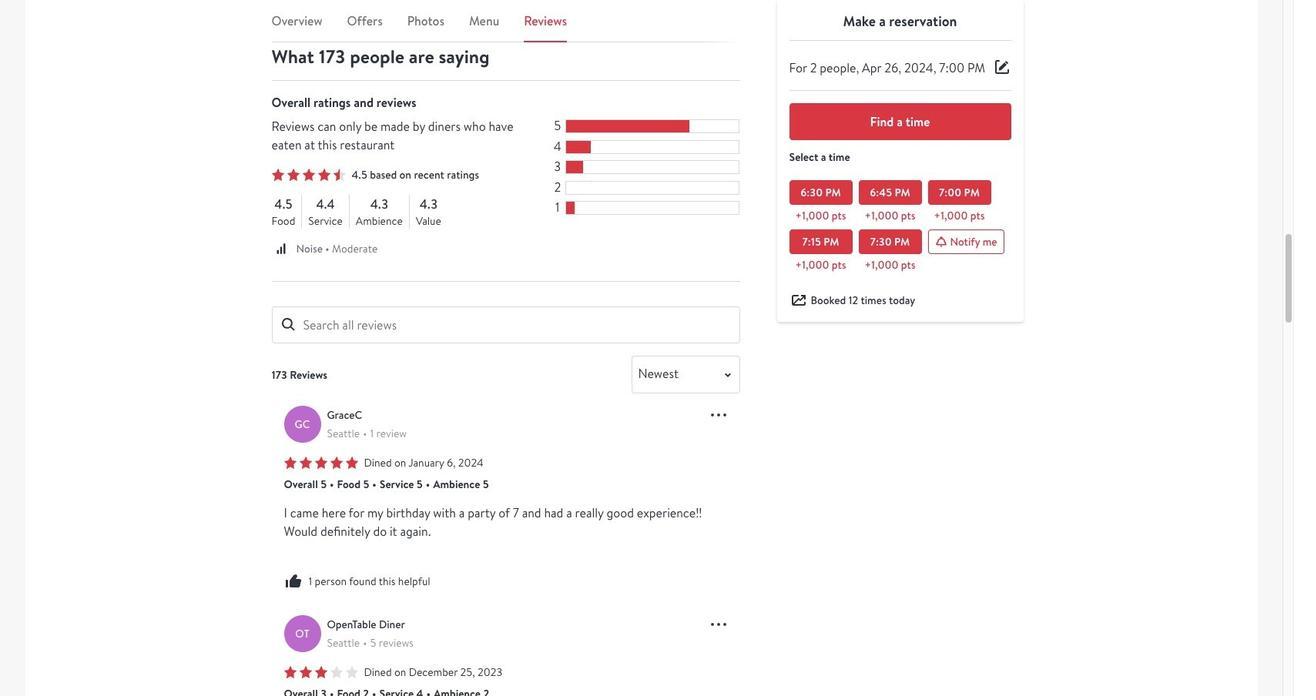 Task type: locate. For each thing, give the bounding box(es) containing it.
avatar photo for opentable diner image
[[284, 615, 321, 652]]

rated 5 by 71% people element
[[553, 120, 563, 134]]

Search all reviews search field
[[272, 307, 740, 344]]

5 stars image
[[284, 457, 358, 469]]

tab list
[[272, 12, 740, 42]]

rated 2 by 0% people element
[[553, 181, 563, 195]]



Task type: vqa. For each thing, say whether or not it's contained in the screenshot.
"Rated 1 by 1% people" element
no



Task type: describe. For each thing, give the bounding box(es) containing it.
rated 3 by 9% people element
[[553, 160, 563, 175]]

avatar photo for gracec image
[[284, 406, 321, 443]]

rated 4 by 14% people element
[[553, 140, 563, 154]]

3 stars image
[[284, 666, 358, 678]]

rated 1 by 4% people element
[[553, 201, 563, 215]]

reviews list element
[[272, 393, 740, 696]]

4.5 stars image
[[272, 169, 345, 181]]



